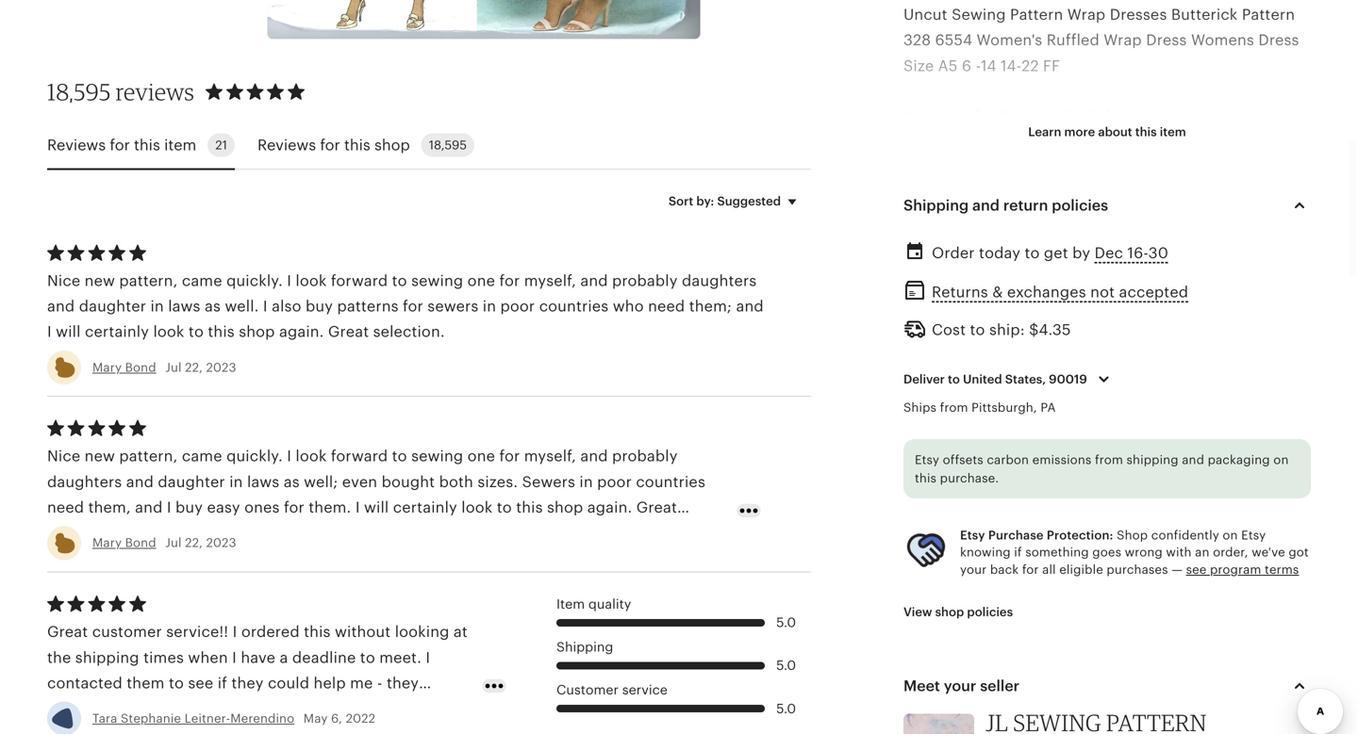 Task type: vqa. For each thing, say whether or not it's contained in the screenshot.
Book Sweatshirt, Bookworm Gift, Bookworm Sweatshirt, Book Blub Gift, Reading Sweatshirt, Book Club Sweatshirt, Book Club Gift, Book Sweater IMAGE
no



Task type: describe. For each thing, give the bounding box(es) containing it.
deadline
[[292, 650, 356, 667]]

on inside etsy offsets carbon emissions from shipping and packaging on this purchase.
[[1274, 453, 1289, 467]]

mary for 2nd the mary bond link from the top
[[92, 537, 122, 551]]

sewing
[[952, 6, 1006, 23]]

pattern, for i
[[119, 272, 178, 289]]

—
[[1172, 563, 1183, 577]]

meet
[[904, 678, 940, 695]]

for inside shop confidently on etsy knowing if something goes wrong with an order, we've got your back for all eligible purchases —
[[1022, 563, 1039, 577]]

may
[[304, 712, 328, 727]]

6554
[[935, 32, 973, 49]]

ships
[[904, 401, 937, 415]]

by
[[1073, 245, 1091, 262]]

uncut for uncut sewing pattern  wrap dresses butterick pattern 328 6554 women's ruffled wrap dress womens dress size a5 6 -14 14-22 ff
[[904, 6, 948, 23]]

myself, for poor
[[524, 448, 576, 465]]

me!
[[344, 727, 372, 735]]

mary for 2nd the mary bond link from the bottom
[[92, 361, 122, 375]]

by:
[[697, 194, 714, 208]]

shipping for shipping and return policies
[[904, 197, 969, 214]]

immediately
[[131, 701, 222, 718]]

shop inside nice new pattern, came quickly. i look forward to sewing one for myself, and probably daughters and daughter in laws as well.  i also buy patterns for sewers in poor countries who need them; and i will certainly look to this shop again. great selection.
[[239, 324, 275, 341]]

reviews for this item
[[47, 137, 196, 154]]

ruffled
[[1047, 32, 1100, 49]]

very
[[380, 701, 411, 718]]

great inside great customer service!! i ordered this without looking at the shipping times when i have a deadline to meet.  i contacted them to see if they could help me - they responded immediately and i got my pattern very quickly!! thank you so much for helping me!
[[47, 624, 88, 641]]

1 horizontal spatial see
[[1186, 563, 1207, 577]]

packaging
[[1208, 453, 1270, 467]]

0 vertical spatial wrap
[[1068, 6, 1106, 23]]

great customer service!! i ordered this without looking at the shipping times when i have a deadline to meet.  i contacted them to see if they could help me - they responded immediately and i got my pattern very quickly!! thank you so much for helping me!
[[47, 624, 468, 735]]

about
[[1098, 125, 1133, 139]]

returns & exchanges not accepted button
[[932, 279, 1189, 306]]

14-
[[1001, 57, 1022, 74]]

bond for 2nd the mary bond link from the bottom
[[125, 361, 156, 375]]

policies inside button
[[967, 606, 1013, 620]]

even
[[342, 474, 378, 491]]

responded
[[47, 701, 127, 718]]

probably for countries
[[612, 448, 678, 465]]

pattern, for easy
[[119, 448, 178, 465]]

item quality
[[557, 597, 631, 612]]

etsy inside shop confidently on etsy knowing if something goes wrong with an order, we've got your back for all eligible purchases —
[[1242, 529, 1266, 543]]

reviews for reviews for this item
[[47, 137, 106, 154]]

your inside shop confidently on etsy knowing if something goes wrong with an order, we've got your back for all eligible purchases —
[[960, 563, 987, 577]]

myself, for in
[[524, 272, 576, 289]]

quickly. for well.
[[226, 272, 283, 289]]

again. inside nice new pattern, came quickly. i look forward to sewing one for myself, and probably daughters and daughter in laws as well.  i also buy patterns for sewers in poor countries who need them; and i will certainly look to this shop again. great selection.
[[279, 324, 324, 341]]

shipping for shipping
[[557, 640, 614, 655]]

will inside nice new pattern, came quickly. i look forward to sewing one for myself, and probably daughters and daughter in laws as well; even bought both sizes. sewers in poor countries need them, and i buy easy ones for them.  i will certainly look to this shop again. great selection.
[[364, 500, 389, 517]]

as for well;
[[284, 474, 300, 491]]

pittsburgh,
[[972, 401, 1038, 415]]

helping
[[284, 727, 340, 735]]

goes
[[1093, 546, 1122, 560]]

1 22, from the top
[[185, 361, 203, 375]]

returns & exchanges not accepted
[[932, 284, 1189, 301]]

well;
[[304, 474, 338, 491]]

view shop policies button
[[890, 596, 1027, 630]]

item inside dropdown button
[[1160, 125, 1187, 139]]

them.
[[309, 500, 351, 517]]

0 vertical spatial from
[[940, 401, 968, 415]]

one for sewers
[[468, 448, 495, 465]]

1 vertical spatial wrap
[[1104, 32, 1142, 49]]

wrong
[[1125, 546, 1163, 560]]

deliver
[[904, 373, 945, 387]]

return
[[1004, 197, 1048, 214]]

an
[[1195, 546, 1210, 560]]

thank
[[113, 727, 158, 735]]

patterns
[[337, 298, 399, 315]]

this inside dropdown button
[[1136, 125, 1157, 139]]

all
[[1043, 563, 1056, 577]]

sewers
[[428, 298, 479, 315]]

2 mary bond link from the top
[[92, 537, 156, 551]]

meet your seller
[[904, 678, 1020, 695]]

see inside great customer service!! i ordered this without looking at the shipping times when i have a deadline to meet.  i contacted them to see if they could help me - they responded immediately and i got my pattern very quickly!! thank you so much for helping me!
[[188, 675, 213, 692]]

shop inside tab list
[[375, 137, 410, 154]]

22
[[1022, 57, 1039, 74]]

purchase.
[[940, 472, 999, 486]]

shipping inside great customer service!! i ordered this without looking at the shipping times when i have a deadline to meet.  i contacted them to see if they could help me - they responded immediately and i got my pattern very quickly!! thank you so much for helping me!
[[75, 650, 139, 667]]

1 they from the left
[[232, 675, 264, 692]]

bond for 2nd the mary bond link from the top
[[125, 537, 156, 551]]

ship:
[[990, 322, 1025, 339]]

probably for poor
[[612, 272, 678, 289]]

reviews
[[116, 78, 194, 106]]

view shop policies
[[904, 606, 1013, 620]]

today
[[979, 245, 1021, 262]]

purchases
[[1107, 563, 1169, 577]]

poor inside nice new pattern, came quickly. i look forward to sewing one for myself, and probably daughters and daughter in laws as well.  i also buy patterns for sewers in poor countries who need them; and i will certainly look to this shop again. great selection.
[[500, 298, 535, 315]]

got inside shop confidently on etsy knowing if something goes wrong with an order, we've got your back for all eligible purchases —
[[1289, 546, 1309, 560]]

if inside great customer service!! i ordered this without looking at the shipping times when i have a deadline to meet.  i contacted them to see if they could help me - they responded immediately and i got my pattern very quickly!! thank you so much for helping me!
[[218, 675, 227, 692]]

2023 for 2nd the mary bond link from the top
[[206, 537, 236, 551]]

came for well.
[[182, 272, 222, 289]]

states,
[[1005, 373, 1046, 387]]

bought
[[382, 474, 435, 491]]

90019
[[1049, 373, 1087, 387]]

order
[[932, 245, 975, 262]]

poor inside nice new pattern, came quickly. i look forward to sewing one for myself, and probably daughters and daughter in laws as well; even bought both sizes. sewers in poor countries need them, and i buy easy ones for them.  i will certainly look to this shop again. great selection.
[[597, 474, 632, 491]]

help
[[314, 675, 346, 692]]

a5
[[938, 57, 958, 74]]

knowing
[[960, 546, 1011, 560]]

service!!
[[166, 624, 229, 641]]

328
[[904, 32, 931, 49]]

quickly. for well;
[[226, 448, 283, 465]]

contacted
[[47, 675, 122, 692]]

got inside great customer service!! i ordered this without looking at the shipping times when i have a deadline to meet.  i contacted them to see if they could help me - they responded immediately and i got my pattern very quickly!! thank you so much for helping me!
[[266, 701, 291, 718]]

uncut and in factory folded.
[[904, 109, 1116, 126]]

the
[[47, 650, 71, 667]]

dress
[[1259, 32, 1300, 49]]

1 mary bond link from the top
[[92, 361, 156, 375]]

14
[[981, 57, 997, 74]]

factory
[[1001, 109, 1057, 126]]

shop confidently on etsy knowing if something goes wrong with an order, we've got your back for all eligible purchases —
[[960, 529, 1309, 577]]

selection. inside nice new pattern, came quickly. i look forward to sewing one for myself, and probably daughters and daughter in laws as well.  i also buy patterns for sewers in poor countries who need them; and i will certainly look to this shop again. great selection.
[[373, 324, 445, 341]]

etsy for etsy offsets carbon emissions from shipping and packaging on this purchase.
[[915, 453, 940, 467]]

united
[[963, 373, 1002, 387]]

we've
[[1252, 546, 1286, 560]]

learn more about this item button
[[1014, 115, 1201, 149]]

nice new pattern, came quickly. i look forward to sewing one for myself, and probably daughters and daughter in laws as well.  i also buy patterns for sewers in poor countries who need them; and i will certainly look to this shop again. great selection.
[[47, 272, 764, 341]]

so
[[193, 727, 210, 735]]

ships from pittsburgh, pa
[[904, 401, 1056, 415]]

new for nice new pattern, came quickly. i look forward to sewing one for myself, and probably daughters and daughter in laws as well; even bought both sizes. sewers in poor countries need them, and i buy easy ones for them.  i will certainly look to this shop again. great selection.
[[85, 448, 115, 465]]

not
[[1091, 284, 1115, 301]]

new for nice new pattern, came quickly. i look forward to sewing one for myself, and probably daughters and daughter in laws as well.  i also buy patterns for sewers in poor countries who need them; and i will certainly look to this shop again. great selection.
[[85, 272, 115, 289]]

shipping inside etsy offsets carbon emissions from shipping and packaging on this purchase.
[[1127, 453, 1179, 467]]

21
[[215, 138, 227, 152]]

etsy offsets carbon emissions from shipping and packaging on this purchase.
[[915, 453, 1289, 486]]

folded.
[[1061, 109, 1116, 126]]

as for well.
[[205, 298, 221, 315]]

great inside nice new pattern, came quickly. i look forward to sewing one for myself, and probably daughters and daughter in laws as well; even bought both sizes. sewers in poor countries need them, and i buy easy ones for them.  i will certainly look to this shop again. great selection.
[[637, 500, 677, 517]]

and inside etsy offsets carbon emissions from shipping and packaging on this purchase.
[[1182, 453, 1205, 467]]

30
[[1149, 245, 1169, 262]]

nice for nice new pattern, came quickly. i look forward to sewing one for myself, and probably daughters and daughter in laws as well; even bought both sizes. sewers in poor countries need them, and i buy easy ones for them.  i will certainly look to this shop again. great selection.
[[47, 448, 80, 465]]

1 jul from the top
[[165, 361, 182, 375]]

ones
[[244, 500, 280, 517]]

2022
[[346, 712, 376, 727]]

one for for
[[468, 272, 495, 289]]

tab list containing reviews for this item
[[47, 122, 811, 170]]

this inside etsy offsets carbon emissions from shipping and packaging on this purchase.
[[915, 472, 937, 486]]



Task type: locate. For each thing, give the bounding box(es) containing it.
selection.
[[373, 324, 445, 341], [47, 525, 119, 542]]

1 uncut from the top
[[904, 6, 948, 23]]

on
[[1274, 453, 1289, 467], [1223, 529, 1238, 543]]

1 vertical spatial see
[[188, 675, 213, 692]]

etsy up we've
[[1242, 529, 1266, 543]]

pattern, inside nice new pattern, came quickly. i look forward to sewing one for myself, and probably daughters and daughter in laws as well; even bought both sizes. sewers in poor countries need them, and i buy easy ones for them.  i will certainly look to this shop again. great selection.
[[119, 448, 178, 465]]

to inside dropdown button
[[948, 373, 960, 387]]

ordered
[[241, 624, 300, 641]]

18,595 reviews
[[47, 78, 194, 106]]

cost
[[932, 322, 966, 339]]

from
[[940, 401, 968, 415], [1095, 453, 1124, 467]]

sewing for patterns
[[411, 272, 463, 289]]

0 vertical spatial as
[[205, 298, 221, 315]]

wrap up ruffled
[[1068, 6, 1106, 23]]

if inside shop confidently on etsy knowing if something goes wrong with an order, we've got your back for all eligible purchases —
[[1014, 546, 1022, 560]]

great inside nice new pattern, came quickly. i look forward to sewing one for myself, and probably daughters and daughter in laws as well.  i also buy patterns for sewers in poor countries who need them; and i will certainly look to this shop again. great selection.
[[328, 324, 369, 341]]

they down meet.
[[387, 675, 419, 692]]

1 bond from the top
[[125, 361, 156, 375]]

one inside nice new pattern, came quickly. i look forward to sewing one for myself, and probably daughters and daughter in laws as well; even bought both sizes. sewers in poor countries need them, and i buy easy ones for them.  i will certainly look to this shop again. great selection.
[[468, 448, 495, 465]]

if down purchase
[[1014, 546, 1022, 560]]

0 vertical spatial 22,
[[185, 361, 203, 375]]

1 horizontal spatial daughters
[[682, 272, 757, 289]]

0 vertical spatial probably
[[612, 272, 678, 289]]

0 vertical spatial daughters
[[682, 272, 757, 289]]

item right about on the top right
[[1160, 125, 1187, 139]]

1 vertical spatial myself,
[[524, 448, 576, 465]]

returns
[[932, 284, 988, 301]]

0 vertical spatial mary bond link
[[92, 361, 156, 375]]

shipping up customer
[[557, 640, 614, 655]]

certainly inside nice new pattern, came quickly. i look forward to sewing one for myself, and probably daughters and daughter in laws as well.  i also buy patterns for sewers in poor countries who need them; and i will certainly look to this shop again. great selection.
[[85, 324, 149, 341]]

1 vertical spatial 22,
[[185, 537, 203, 551]]

certainly
[[85, 324, 149, 341], [393, 500, 457, 517]]

1 horizontal spatial on
[[1274, 453, 1289, 467]]

tab list
[[47, 122, 811, 170]]

exchanges
[[1007, 284, 1087, 301]]

1 horizontal spatial countries
[[636, 474, 706, 491]]

1 horizontal spatial need
[[648, 298, 685, 315]]

1 probably from the top
[[612, 272, 678, 289]]

countries
[[539, 298, 609, 315], [636, 474, 706, 491]]

as inside nice new pattern, came quickly. i look forward to sewing one for myself, and probably daughters and daughter in laws as well; even bought both sizes. sewers in poor countries need them, and i buy easy ones for them.  i will certainly look to this shop again. great selection.
[[284, 474, 300, 491]]

came for well;
[[182, 448, 222, 465]]

1 vertical spatial countries
[[636, 474, 706, 491]]

see down the when
[[188, 675, 213, 692]]

new inside nice new pattern, came quickly. i look forward to sewing one for myself, and probably daughters and daughter in laws as well.  i also buy patterns for sewers in poor countries who need them; and i will certainly look to this shop again. great selection.
[[85, 272, 115, 289]]

1 horizontal spatial certainly
[[393, 500, 457, 517]]

0 vertical spatial policies
[[1052, 197, 1109, 214]]

buy right also
[[306, 298, 333, 315]]

reviews down 18,595 reviews
[[47, 137, 106, 154]]

2 pattern from the left
[[1242, 6, 1295, 23]]

1 vertical spatial shipping
[[557, 640, 614, 655]]

will inside nice new pattern, came quickly. i look forward to sewing one for myself, and probably daughters and daughter in laws as well.  i also buy patterns for sewers in poor countries who need them; and i will certainly look to this shop again. great selection.
[[56, 324, 81, 341]]

selection. down patterns
[[373, 324, 445, 341]]

0 vertical spatial myself,
[[524, 272, 576, 289]]

0 horizontal spatial 18,595
[[47, 78, 111, 106]]

1 horizontal spatial shipping
[[1127, 453, 1179, 467]]

1 forward from the top
[[331, 272, 388, 289]]

daughters inside nice new pattern, came quickly. i look forward to sewing one for myself, and probably daughters and daughter in laws as well.  i also buy patterns for sewers in poor countries who need them; and i will certainly look to this shop again. great selection.
[[682, 272, 757, 289]]

1 vertical spatial again.
[[588, 500, 632, 517]]

daughter for ones
[[158, 474, 225, 491]]

0 vertical spatial nice
[[47, 272, 80, 289]]

0 vertical spatial shipping
[[904, 197, 969, 214]]

customer
[[92, 624, 162, 641]]

1 vertical spatial forward
[[331, 448, 388, 465]]

from inside etsy offsets carbon emissions from shipping and packaging on this purchase.
[[1095, 453, 1124, 467]]

- inside great customer service!! i ordered this without looking at the shipping times when i have a deadline to meet.  i contacted them to see if they could help me - they responded immediately and i got my pattern very quickly!! thank you so much for helping me!
[[377, 675, 383, 692]]

deliver to united states, 90019 button
[[890, 360, 1130, 400]]

1 horizontal spatial etsy
[[960, 529, 985, 543]]

customer
[[557, 683, 619, 698]]

came inside nice new pattern, came quickly. i look forward to sewing one for myself, and probably daughters and daughter in laws as well; even bought both sizes. sewers in poor countries need them, and i buy easy ones for them.  i will certainly look to this shop again. great selection.
[[182, 448, 222, 465]]

you
[[162, 727, 189, 735]]

laws for certainly
[[168, 298, 201, 315]]

your down knowing
[[960, 563, 987, 577]]

selection. down them,
[[47, 525, 119, 542]]

uncut
[[904, 6, 948, 23], [904, 109, 948, 126]]

shipping inside dropdown button
[[904, 197, 969, 214]]

looking
[[395, 624, 450, 641]]

sewing inside nice new pattern, came quickly. i look forward to sewing one for myself, and probably daughters and daughter in laws as well.  i also buy patterns for sewers in poor countries who need them; and i will certainly look to this shop again. great selection.
[[411, 272, 463, 289]]

uncut down "size"
[[904, 109, 948, 126]]

daughters inside nice new pattern, came quickly. i look forward to sewing one for myself, and probably daughters and daughter in laws as well; even bought both sizes. sewers in poor countries need them, and i buy easy ones for them.  i will certainly look to this shop again. great selection.
[[47, 474, 122, 491]]

0 horizontal spatial -
[[377, 675, 383, 692]]

1 vertical spatial 5.0
[[777, 659, 796, 674]]

also
[[272, 298, 301, 315]]

forward up patterns
[[331, 272, 388, 289]]

on up order,
[[1223, 529, 1238, 543]]

if down the when
[[218, 675, 227, 692]]

1 came from the top
[[182, 272, 222, 289]]

policies down back
[[967, 606, 1013, 620]]

0 horizontal spatial as
[[205, 298, 221, 315]]

service
[[622, 683, 668, 698]]

1 vertical spatial laws
[[247, 474, 280, 491]]

1 horizontal spatial from
[[1095, 453, 1124, 467]]

them
[[127, 675, 165, 692]]

mary bond jul 22, 2023 for 2nd the mary bond link from the top
[[92, 537, 236, 551]]

1 horizontal spatial got
[[1289, 546, 1309, 560]]

sewing up both on the bottom left of page
[[411, 448, 463, 465]]

0 vertical spatial quickly.
[[226, 272, 283, 289]]

2 forward from the top
[[331, 448, 388, 465]]

see down an
[[1186, 563, 1207, 577]]

0 vertical spatial mary bond jul 22, 2023
[[92, 361, 236, 375]]

bond
[[125, 361, 156, 375], [125, 537, 156, 551]]

forward for bought
[[331, 448, 388, 465]]

1 vertical spatial nice
[[47, 448, 80, 465]]

jul
[[165, 361, 182, 375], [165, 537, 182, 551]]

reviews right 21
[[257, 137, 316, 154]]

1 horizontal spatial as
[[284, 474, 300, 491]]

4.35
[[1039, 322, 1071, 339]]

0 vertical spatial poor
[[500, 298, 535, 315]]

laws up ones
[[247, 474, 280, 491]]

probably inside nice new pattern, came quickly. i look forward to sewing one for myself, and probably daughters and daughter in laws as well; even bought both sizes. sewers in poor countries need them, and i buy easy ones for them.  i will certainly look to this shop again. great selection.
[[612, 448, 678, 465]]

1 horizontal spatial selection.
[[373, 324, 445, 341]]

policies inside dropdown button
[[1052, 197, 1109, 214]]

mary bond jul 22, 2023 for 2nd the mary bond link from the bottom
[[92, 361, 236, 375]]

5.0 for quality
[[777, 616, 796, 631]]

1 horizontal spatial great
[[328, 324, 369, 341]]

shop inside nice new pattern, came quickly. i look forward to sewing one for myself, and probably daughters and daughter in laws as well; even bought both sizes. sewers in poor countries need them, and i buy easy ones for them.  i will certainly look to this shop again. great selection.
[[547, 500, 583, 517]]

could
[[268, 675, 310, 692]]

myself, inside nice new pattern, came quickly. i look forward to sewing one for myself, and probably daughters and daughter in laws as well.  i also buy patterns for sewers in poor countries who need them; and i will certainly look to this shop again. great selection.
[[524, 272, 576, 289]]

3 5.0 from the top
[[777, 702, 796, 717]]

1 vertical spatial certainly
[[393, 500, 457, 517]]

2 new from the top
[[85, 448, 115, 465]]

0 horizontal spatial they
[[232, 675, 264, 692]]

reviews
[[47, 137, 106, 154], [257, 137, 316, 154]]

etsy up knowing
[[960, 529, 985, 543]]

dec 16-30 button
[[1095, 240, 1169, 267]]

easy
[[207, 500, 240, 517]]

1 vertical spatial if
[[218, 675, 227, 692]]

at
[[454, 624, 468, 641]]

mary bond link
[[92, 361, 156, 375], [92, 537, 156, 551]]

0 vertical spatial jul
[[165, 361, 182, 375]]

- inside uncut sewing pattern  wrap dresses butterick pattern 328 6554 women's ruffled wrap dress womens dress size a5 6 -14 14-22 ff
[[976, 57, 981, 74]]

meet your seller button
[[887, 664, 1328, 709]]

etsy inside etsy offsets carbon emissions from shipping and packaging on this purchase.
[[915, 453, 940, 467]]

order,
[[1213, 546, 1249, 560]]

need left them,
[[47, 500, 84, 517]]

eligible
[[1060, 563, 1104, 577]]

2 22, from the top
[[185, 537, 203, 551]]

1 5.0 from the top
[[777, 616, 796, 631]]

2 myself, from the top
[[524, 448, 576, 465]]

1 vertical spatial will
[[364, 500, 389, 517]]

to
[[1025, 245, 1040, 262], [392, 272, 407, 289], [970, 322, 985, 339], [189, 324, 204, 341], [948, 373, 960, 387], [392, 448, 407, 465], [497, 500, 512, 517], [360, 650, 375, 667], [169, 675, 184, 692]]

1 horizontal spatial pattern
[[1242, 6, 1295, 23]]

on right packaging
[[1274, 453, 1289, 467]]

daughter inside nice new pattern, came quickly. i look forward to sewing one for myself, and probably daughters and daughter in laws as well.  i also buy patterns for sewers in poor countries who need them; and i will certainly look to this shop again. great selection.
[[79, 298, 146, 315]]

1 vertical spatial bond
[[125, 537, 156, 551]]

shipping down customer on the bottom left
[[75, 650, 139, 667]]

nice inside nice new pattern, came quickly. i look forward to sewing one for myself, and probably daughters and daughter in laws as well.  i also buy patterns for sewers in poor countries who need them; and i will certainly look to this shop again. great selection.
[[47, 272, 80, 289]]

0 vertical spatial uncut
[[904, 6, 948, 23]]

much
[[214, 727, 256, 735]]

1 vertical spatial daughter
[[158, 474, 225, 491]]

0 horizontal spatial will
[[56, 324, 81, 341]]

0 vertical spatial 18,595
[[47, 78, 111, 106]]

sewing up sewers
[[411, 272, 463, 289]]

tara
[[92, 712, 117, 727]]

sewing for sizes.
[[411, 448, 463, 465]]

program
[[1210, 563, 1262, 577]]

2023 down "easy"
[[206, 537, 236, 551]]

suggested
[[717, 194, 781, 208]]

0 horizontal spatial on
[[1223, 529, 1238, 543]]

shipping and return policies
[[904, 197, 1109, 214]]

2 reviews from the left
[[257, 137, 316, 154]]

both
[[439, 474, 474, 491]]

new inside nice new pattern, came quickly. i look forward to sewing one for myself, and probably daughters and daughter in laws as well; even bought both sizes. sewers in poor countries need them, and i buy easy ones for them.  i will certainly look to this shop again. great selection.
[[85, 448, 115, 465]]

1 horizontal spatial shipping
[[904, 197, 969, 214]]

quickly. inside nice new pattern, came quickly. i look forward to sewing one for myself, and probably daughters and daughter in laws as well; even bought both sizes. sewers in poor countries need them, and i buy easy ones for them.  i will certainly look to this shop again. great selection.
[[226, 448, 283, 465]]

1 myself, from the top
[[524, 272, 576, 289]]

uncut inside uncut sewing pattern  wrap dresses butterick pattern 328 6554 women's ruffled wrap dress womens dress size a5 6 -14 14-22 ff
[[904, 6, 948, 23]]

daughters up them; in the top of the page
[[682, 272, 757, 289]]

etsy left offsets in the bottom of the page
[[915, 453, 940, 467]]

1 horizontal spatial they
[[387, 675, 419, 692]]

1 vertical spatial buy
[[175, 500, 203, 517]]

nice for nice new pattern, came quickly. i look forward to sewing one for myself, and probably daughters and daughter in laws as well.  i also buy patterns for sewers in poor countries who need them; and i will certainly look to this shop again. great selection.
[[47, 272, 80, 289]]

quickly. up "well."
[[226, 272, 283, 289]]

quickly!!
[[47, 727, 109, 735]]

dec
[[1095, 245, 1124, 262]]

reviews for reviews for this shop
[[257, 137, 316, 154]]

shipping up the "shop"
[[1127, 453, 1179, 467]]

0 vertical spatial buy
[[306, 298, 333, 315]]

daughter for will
[[79, 298, 146, 315]]

sewers
[[522, 474, 575, 491]]

pattern
[[322, 701, 375, 718]]

as inside nice new pattern, came quickly. i look forward to sewing one for myself, and probably daughters and daughter in laws as well.  i also buy patterns for sewers in poor countries who need them; and i will certainly look to this shop again. great selection.
[[205, 298, 221, 315]]

2 uncut from the top
[[904, 109, 948, 126]]

2023 down "well."
[[206, 361, 236, 375]]

1 vertical spatial jul
[[165, 537, 182, 551]]

2 they from the left
[[387, 675, 419, 692]]

0 horizontal spatial from
[[940, 401, 968, 415]]

2 bond from the top
[[125, 537, 156, 551]]

6
[[962, 57, 972, 74]]

quickly. up ones
[[226, 448, 283, 465]]

1 reviews from the left
[[47, 137, 106, 154]]

women's
[[977, 32, 1043, 49]]

shipping up the order
[[904, 197, 969, 214]]

&
[[993, 284, 1003, 301]]

0 vertical spatial shipping
[[1127, 453, 1179, 467]]

shop inside button
[[935, 606, 964, 620]]

forward inside nice new pattern, came quickly. i look forward to sewing one for myself, and probably daughters and daughter in laws as well.  i also buy patterns for sewers in poor countries who need them; and i will certainly look to this shop again. great selection.
[[331, 272, 388, 289]]

nice inside nice new pattern, came quickly. i look forward to sewing one for myself, and probably daughters and daughter in laws as well; even bought both sizes. sewers in poor countries need them, and i buy easy ones for them.  i will certainly look to this shop again. great selection.
[[47, 448, 80, 465]]

2 nice from the top
[[47, 448, 80, 465]]

18,595 for 18,595 reviews
[[47, 78, 111, 106]]

new
[[85, 272, 115, 289], [85, 448, 115, 465]]

forward for also
[[331, 272, 388, 289]]

this inside great customer service!! i ordered this without looking at the shipping times when i have a deadline to meet.  i contacted them to see if they could help me - they responded immediately and i got my pattern very quickly!! thank you so much for helping me!
[[304, 624, 331, 641]]

1 vertical spatial 2023
[[206, 537, 236, 551]]

0 horizontal spatial item
[[164, 137, 196, 154]]

uncut sewing pattern  wrap dresses butterick pattern 328 6554 women's ruffled wrap dress womens dress size a5 6 -14 14-22 ff
[[904, 6, 1300, 74]]

item
[[557, 597, 585, 612]]

0 vertical spatial sewing
[[411, 272, 463, 289]]

your right 'meet'
[[944, 678, 977, 695]]

buy inside nice new pattern, came quickly. i look forward to sewing one for myself, and probably daughters and daughter in laws as well.  i also buy patterns for sewers in poor countries who need them; and i will certainly look to this shop again. great selection.
[[306, 298, 333, 315]]

2 one from the top
[[468, 448, 495, 465]]

your inside dropdown button
[[944, 678, 977, 695]]

your
[[960, 563, 987, 577], [944, 678, 977, 695]]

0 horizontal spatial again.
[[279, 324, 324, 341]]

probably inside nice new pattern, came quickly. i look forward to sewing one for myself, and probably daughters and daughter in laws as well.  i also buy patterns for sewers in poor countries who need them; and i will certainly look to this shop again. great selection.
[[612, 272, 678, 289]]

again. inside nice new pattern, came quickly. i look forward to sewing one for myself, and probably daughters and daughter in laws as well; even bought both sizes. sewers in poor countries need them, and i buy easy ones for them.  i will certainly look to this shop again. great selection.
[[588, 500, 632, 517]]

0 vertical spatial daughter
[[79, 298, 146, 315]]

2023
[[206, 361, 236, 375], [206, 537, 236, 551]]

buy inside nice new pattern, came quickly. i look forward to sewing one for myself, and probably daughters and daughter in laws as well; even bought both sizes. sewers in poor countries need them, and i buy easy ones for them.  i will certainly look to this shop again. great selection.
[[175, 500, 203, 517]]

laws inside nice new pattern, came quickly. i look forward to sewing one for myself, and probably daughters and daughter in laws as well.  i also buy patterns for sewers in poor countries who need them; and i will certainly look to this shop again. great selection.
[[168, 298, 201, 315]]

daughters for need
[[682, 272, 757, 289]]

1 horizontal spatial buy
[[306, 298, 333, 315]]

one inside nice new pattern, came quickly. i look forward to sewing one for myself, and probably daughters and daughter in laws as well.  i also buy patterns for sewers in poor countries who need them; and i will certainly look to this shop again. great selection.
[[468, 272, 495, 289]]

1 vertical spatial probably
[[612, 448, 678, 465]]

etsy for etsy purchase protection:
[[960, 529, 985, 543]]

me
[[350, 675, 373, 692]]

cost to ship: $ 4.35
[[932, 322, 1071, 339]]

0 vertical spatial selection.
[[373, 324, 445, 341]]

sort
[[669, 194, 694, 208]]

1 horizontal spatial if
[[1014, 546, 1022, 560]]

in
[[984, 109, 997, 126], [150, 298, 164, 315], [483, 298, 496, 315], [229, 474, 243, 491], [580, 474, 593, 491]]

countries inside nice new pattern, came quickly. i look forward to sewing one for myself, and probably daughters and daughter in laws as well.  i also buy patterns for sewers in poor countries who need them; and i will certainly look to this shop again. great selection.
[[539, 298, 609, 315]]

got down could
[[266, 701, 291, 718]]

1 vertical spatial uncut
[[904, 109, 948, 126]]

2 vertical spatial 5.0
[[777, 702, 796, 717]]

daughters up them,
[[47, 474, 122, 491]]

1 vertical spatial your
[[944, 678, 977, 695]]

1 vertical spatial came
[[182, 448, 222, 465]]

1 vertical spatial quickly.
[[226, 448, 283, 465]]

0 vertical spatial see
[[1186, 563, 1207, 577]]

quickly.
[[226, 272, 283, 289], [226, 448, 283, 465]]

daughter inside nice new pattern, came quickly. i look forward to sewing one for myself, and probably daughters and daughter in laws as well; even bought both sizes. sewers in poor countries need them, and i buy easy ones for them.  i will certainly look to this shop again. great selection.
[[158, 474, 225, 491]]

forward up even
[[331, 448, 388, 465]]

1 one from the top
[[468, 272, 495, 289]]

one up sizes.
[[468, 448, 495, 465]]

without
[[335, 624, 391, 641]]

1 vertical spatial -
[[377, 675, 383, 692]]

selection. inside nice new pattern, came quickly. i look forward to sewing one for myself, and probably daughters and daughter in laws as well; even bought both sizes. sewers in poor countries need them, and i buy easy ones for them.  i will certainly look to this shop again. great selection.
[[47, 525, 119, 542]]

1 vertical spatial 18,595
[[429, 138, 467, 152]]

dress womens
[[1146, 32, 1255, 49]]

came inside nice new pattern, came quickly. i look forward to sewing one for myself, and probably daughters and daughter in laws as well.  i also buy patterns for sewers in poor countries who need them; and i will certainly look to this shop again. great selection.
[[182, 272, 222, 289]]

policies
[[1052, 197, 1109, 214], [967, 606, 1013, 620]]

quality
[[589, 597, 631, 612]]

18,595 for 18,595
[[429, 138, 467, 152]]

0 vertical spatial 5.0
[[777, 616, 796, 631]]

0 horizontal spatial daughter
[[79, 298, 146, 315]]

policies up by
[[1052, 197, 1109, 214]]

need inside nice new pattern, came quickly. i look forward to sewing one for myself, and probably daughters and daughter in laws as well.  i also buy patterns for sewers in poor countries who need them; and i will certainly look to this shop again. great selection.
[[648, 298, 685, 315]]

1 2023 from the top
[[206, 361, 236, 375]]

as left "well."
[[205, 298, 221, 315]]

pattern up women's
[[1010, 6, 1064, 23]]

1 horizontal spatial daughter
[[158, 474, 225, 491]]

accepted
[[1119, 284, 1189, 301]]

2 probably from the top
[[612, 448, 678, 465]]

offsets
[[943, 453, 984, 467]]

2 jul from the top
[[165, 537, 182, 551]]

on inside shop confidently on etsy knowing if something goes wrong with an order, we've got your back for all eligible purchases —
[[1223, 529, 1238, 543]]

need right the who
[[648, 298, 685, 315]]

1 pattern, from the top
[[119, 272, 178, 289]]

tara stephanie leitner-merendino may 6, 2022
[[92, 712, 376, 727]]

2 mary from the top
[[92, 537, 122, 551]]

tara stephanie leitner-merendino link
[[92, 712, 295, 727]]

need inside nice new pattern, came quickly. i look forward to sewing one for myself, and probably daughters and daughter in laws as well; even bought both sizes. sewers in poor countries need them, and i buy easy ones for them.  i will certainly look to this shop again. great selection.
[[47, 500, 84, 517]]

daughters for and
[[47, 474, 122, 491]]

shipping
[[904, 197, 969, 214], [557, 640, 614, 655]]

will
[[56, 324, 81, 341], [364, 500, 389, 517]]

merendino
[[230, 712, 295, 727]]

learn
[[1029, 125, 1062, 139]]

0 vertical spatial laws
[[168, 298, 201, 315]]

they down 'have'
[[232, 675, 264, 692]]

buy
[[306, 298, 333, 315], [175, 500, 203, 517]]

daughters
[[682, 272, 757, 289], [47, 474, 122, 491]]

0 vertical spatial 2023
[[206, 361, 236, 375]]

item
[[1160, 125, 1187, 139], [164, 137, 196, 154]]

forward
[[331, 272, 388, 289], [331, 448, 388, 465]]

laws left "well."
[[168, 298, 201, 315]]

sewing
[[411, 272, 463, 289], [411, 448, 463, 465]]

1 horizontal spatial -
[[976, 57, 981, 74]]

certainly inside nice new pattern, came quickly. i look forward to sewing one for myself, and probably daughters and daughter in laws as well; even bought both sizes. sewers in poor countries need them, and i buy easy ones for them.  i will certainly look to this shop again. great selection.
[[393, 500, 457, 517]]

2023 for 2nd the mary bond link from the bottom
[[206, 361, 236, 375]]

quickly. inside nice new pattern, came quickly. i look forward to sewing one for myself, and probably daughters and daughter in laws as well.  i also buy patterns for sewers in poor countries who need them; and i will certainly look to this shop again. great selection.
[[226, 272, 283, 289]]

got up terms
[[1289, 546, 1309, 560]]

shipping
[[1127, 453, 1179, 467], [75, 650, 139, 667]]

who
[[613, 298, 644, 315]]

1 vertical spatial shipping
[[75, 650, 139, 667]]

laws for for
[[247, 474, 280, 491]]

wrap down dresses
[[1104, 32, 1142, 49]]

2 sewing from the top
[[411, 448, 463, 465]]

1 horizontal spatial poor
[[597, 474, 632, 491]]

and inside dropdown button
[[973, 197, 1000, 214]]

0 vertical spatial if
[[1014, 546, 1022, 560]]

- right the me
[[377, 675, 383, 692]]

5.0 for service
[[777, 702, 796, 717]]

they
[[232, 675, 264, 692], [387, 675, 419, 692]]

pattern up dress
[[1242, 6, 1295, 23]]

0 vertical spatial certainly
[[85, 324, 149, 341]]

1 sewing from the top
[[411, 272, 463, 289]]

1 vertical spatial from
[[1095, 453, 1124, 467]]

this inside nice new pattern, came quickly. i look forward to sewing one for myself, and probably daughters and daughter in laws as well.  i also buy patterns for sewers in poor countries who need them; and i will certainly look to this shop again. great selection.
[[208, 324, 235, 341]]

see program terms link
[[1186, 563, 1299, 577]]

this inside nice new pattern, came quickly. i look forward to sewing one for myself, and probably daughters and daughter in laws as well; even bought both sizes. sewers in poor countries need them, and i buy easy ones for them.  i will certainly look to this shop again. great selection.
[[516, 500, 543, 517]]

1 horizontal spatial again.
[[588, 500, 632, 517]]

1 vertical spatial need
[[47, 500, 84, 517]]

0 vertical spatial -
[[976, 57, 981, 74]]

1 new from the top
[[85, 272, 115, 289]]

buy left "easy"
[[175, 500, 203, 517]]

0 horizontal spatial policies
[[967, 606, 1013, 620]]

2 came from the top
[[182, 448, 222, 465]]

for inside great customer service!! i ordered this without looking at the shipping times when i have a deadline to meet.  i contacted them to see if they could help me - they responded immediately and i got my pattern very quickly!! thank you so much for helping me!
[[260, 727, 280, 735]]

them;
[[689, 298, 732, 315]]

1 vertical spatial mary bond link
[[92, 537, 156, 551]]

get
[[1044, 245, 1069, 262]]

2 pattern, from the top
[[119, 448, 178, 465]]

pattern, inside nice new pattern, came quickly. i look forward to sewing one for myself, and probably daughters and daughter in laws as well.  i also buy patterns for sewers in poor countries who need them; and i will certainly look to this shop again. great selection.
[[119, 272, 178, 289]]

- right 6
[[976, 57, 981, 74]]

0 horizontal spatial shipping
[[75, 650, 139, 667]]

item left 21
[[164, 137, 196, 154]]

1 horizontal spatial laws
[[247, 474, 280, 491]]

1 mary bond jul 22, 2023 from the top
[[92, 361, 236, 375]]

0 vertical spatial will
[[56, 324, 81, 341]]

1 quickly. from the top
[[226, 272, 283, 289]]

view
[[904, 606, 932, 620]]

1 vertical spatial mary
[[92, 537, 122, 551]]

2 mary bond jul 22, 2023 from the top
[[92, 537, 236, 551]]

sewing inside nice new pattern, came quickly. i look forward to sewing one for myself, and probably daughters and daughter in laws as well; even bought both sizes. sewers in poor countries need them, and i buy easy ones for them.  i will certainly look to this shop again. great selection.
[[411, 448, 463, 465]]

and inside great customer service!! i ordered this without looking at the shipping times when i have a deadline to meet.  i contacted them to see if they could help me - they responded immediately and i got my pattern very quickly!! thank you so much for helping me!
[[226, 701, 253, 718]]

18,595 inside tab list
[[429, 138, 467, 152]]

uncut for uncut and in factory folded.
[[904, 109, 948, 126]]

2 5.0 from the top
[[777, 659, 796, 674]]

from right emissions
[[1095, 453, 1124, 467]]

nice new pattern, came quickly. i look forward to sewing one for myself, and probably daughters and daughter in laws as well; even bought both sizes. sewers in poor countries need them, and i buy easy ones for them.  i will certainly look to this shop again. great selection.
[[47, 448, 706, 542]]

emissions
[[1033, 453, 1092, 467]]

0 vertical spatial countries
[[539, 298, 609, 315]]

as left well;
[[284, 474, 300, 491]]

myself, inside nice new pattern, came quickly. i look forward to sewing one for myself, and probably daughters and daughter in laws as well; even bought both sizes. sewers in poor countries need them, and i buy easy ones for them.  i will certainly look to this shop again. great selection.
[[524, 448, 576, 465]]

2 2023 from the top
[[206, 537, 236, 551]]

them,
[[88, 500, 131, 517]]

one up sewers
[[468, 272, 495, 289]]

from right 'ships'
[[940, 401, 968, 415]]

2 quickly. from the top
[[226, 448, 283, 465]]

1 vertical spatial new
[[85, 448, 115, 465]]

laws inside nice new pattern, came quickly. i look forward to sewing one for myself, and probably daughters and daughter in laws as well; even bought both sizes. sewers in poor countries need them, and i buy easy ones for them.  i will certainly look to this shop again. great selection.
[[247, 474, 280, 491]]

1 pattern from the left
[[1010, 6, 1064, 23]]

1 nice from the top
[[47, 272, 80, 289]]

0 vertical spatial pattern,
[[119, 272, 178, 289]]

0 vertical spatial bond
[[125, 361, 156, 375]]

forward inside nice new pattern, came quickly. i look forward to sewing one for myself, and probably daughters and daughter in laws as well; even bought both sizes. sewers in poor countries need them, and i buy easy ones for them.  i will certainly look to this shop again. great selection.
[[331, 448, 388, 465]]

countries inside nice new pattern, came quickly. i look forward to sewing one for myself, and probably daughters and daughter in laws as well; even bought both sizes. sewers in poor countries need them, and i buy easy ones for them.  i will certainly look to this shop again. great selection.
[[636, 474, 706, 491]]

0 horizontal spatial certainly
[[85, 324, 149, 341]]

1 mary from the top
[[92, 361, 122, 375]]

uncut up 328
[[904, 6, 948, 23]]

great
[[328, 324, 369, 341], [637, 500, 677, 517], [47, 624, 88, 641]]



